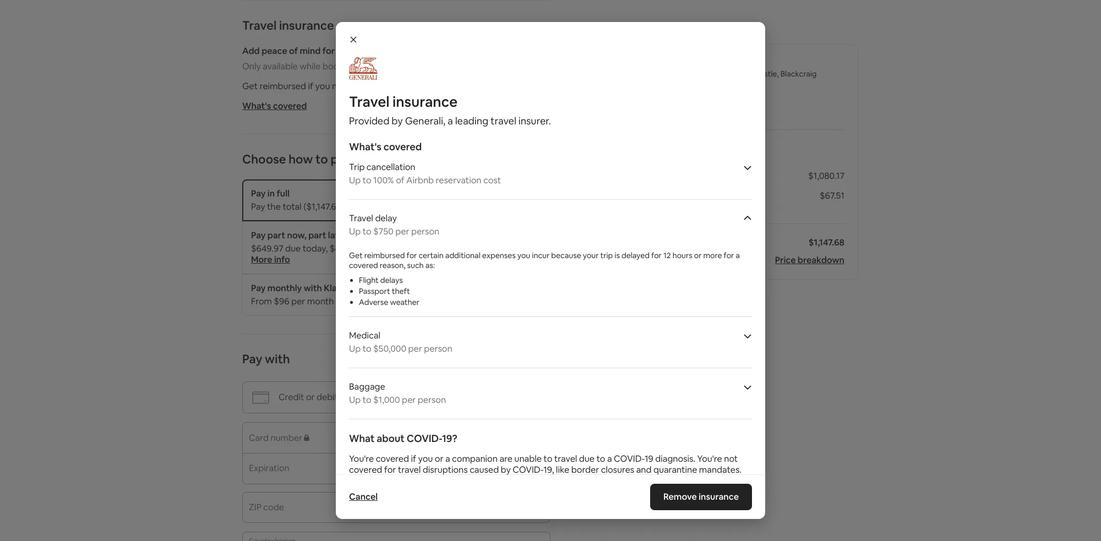 Task type: vqa. For each thing, say whether or not it's contained in the screenshot.
the Where you'll be dialog
no



Task type: locate. For each thing, give the bounding box(es) containing it.
due inside you're covered if you or a companion are unable to travel due to a covid-19 diagnosis. you're not covered for travel disruptions caused by covid-19, like border closures and quarantine mandates.
[[579, 453, 595, 465]]

person inside travel delay up to $750 per person
[[411, 226, 440, 237]]

price breakdown button
[[775, 254, 845, 266]]

up inside medical up to $50,000 per person
[[349, 343, 361, 355]]

0 horizontal spatial get
[[242, 80, 258, 92]]

0 vertical spatial you
[[315, 80, 330, 92]]

pay for part
[[251, 230, 266, 241]]

in
[[268, 188, 275, 199]]

a down 19?
[[445, 453, 450, 465]]

airbnb down cancellation
[[406, 175, 434, 186]]

$67.51 inside add peace of mind for $67.51 only available while booking.
[[337, 45, 362, 57]]

if down while
[[308, 80, 313, 92]]

0 horizontal spatial if
[[308, 80, 313, 92]]

0 horizontal spatial $67.51
[[337, 45, 362, 57]]

1 horizontal spatial airbnb
[[406, 175, 434, 186]]

airbnb inside trip cancellation up to 100% of airbnb reservation cost
[[406, 175, 434, 186]]

if for reimbursed
[[308, 80, 313, 92]]

pay inside pay monthly with klarna from $96 per month for 12 months. interest may apply.
[[251, 283, 266, 294]]

or down 19?
[[435, 453, 444, 465]]

2 up from the top
[[349, 226, 361, 237]]

0 horizontal spatial with
[[265, 351, 290, 367]]

to left $750
[[363, 226, 372, 237]]

2 part from the left
[[309, 230, 326, 241]]

from
[[251, 296, 272, 307]]

1 horizontal spatial 12
[[664, 251, 671, 260]]

1 horizontal spatial with
[[304, 283, 322, 294]]

flight
[[359, 275, 379, 285]]

covid- right the about
[[407, 432, 442, 445]]

travel inside travel delay up to $750 per person
[[349, 213, 373, 224]]

0 vertical spatial airbnb
[[406, 175, 434, 186]]

diagnosis.
[[656, 453, 696, 465]]

and left more.
[[503, 80, 518, 92]]

to down baggage
[[363, 394, 372, 406]]

you're left the not at the right
[[698, 453, 722, 465]]

12 left hours
[[664, 251, 671, 260]]

19?
[[442, 432, 458, 445]]

covered down the about
[[376, 453, 409, 465]]

what
[[349, 432, 375, 445]]

info
[[274, 254, 290, 265]]

you're down what
[[349, 453, 374, 465]]

by right caused
[[501, 464, 511, 476]]

part up the 'today,'
[[309, 230, 326, 241]]

person for medical up to $50,000 per person
[[424, 343, 452, 355]]

0 vertical spatial 12
[[664, 251, 671, 260]]

1 horizontal spatial travel
[[491, 115, 516, 127]]

get for get reimbursed for certain additional expenses you incur because your trip is delayed for 12 hours or more for a covered reason, such as: flight delays passport theft adverse weather
[[349, 251, 363, 260]]

by left 'generali,'
[[392, 115, 403, 127]]

reason,
[[380, 260, 406, 270]]

part up $649.97
[[268, 230, 285, 241]]

travel delay up to $750 per person
[[349, 213, 440, 237]]

airbnb up dec
[[369, 230, 398, 241]]

person inside baggage up to $1,000 per person
[[418, 394, 446, 406]]

1 horizontal spatial $67.51
[[820, 190, 845, 202]]

what's covered up cancellation
[[349, 140, 422, 153]]

2 horizontal spatial you
[[518, 251, 530, 260]]

1 horizontal spatial reimbursed
[[364, 251, 405, 260]]

and right 'closures'
[[636, 464, 652, 476]]

1 vertical spatial person
[[424, 343, 452, 355]]

$67.51
[[337, 45, 362, 57], [820, 190, 845, 202]]

travel down what about covid-19?
[[398, 464, 421, 476]]

if
[[308, 80, 313, 92], [411, 453, 416, 465]]

2 horizontal spatial due
[[579, 453, 595, 465]]

cancel
[[349, 491, 378, 503]]

0 vertical spatial person
[[411, 226, 440, 237]]

pay for monthly
[[251, 283, 266, 294]]

get reimbursed for certain additional expenses you incur because your trip is delayed for 12 hours or more for a covered reason, such as: flight delays passport theft adverse weather
[[349, 251, 740, 307]]

19
[[645, 453, 654, 465]]

insurer.
[[519, 115, 551, 127]]

pay part now, part later with airbnb $649.97 due today,  $497.71 on dec 12, 2023. no extra fees. more info
[[251, 230, 484, 265]]

up down medical
[[349, 343, 361, 355]]

cancel
[[365, 80, 392, 92]]

1 vertical spatial by
[[501, 464, 511, 476]]

person up no
[[411, 226, 440, 237]]

0 vertical spatial travel insurance
[[242, 18, 334, 33]]

later
[[328, 230, 347, 241]]

by
[[392, 115, 403, 127], [501, 464, 511, 476]]

such
[[407, 260, 424, 270]]

100%
[[373, 175, 394, 186]]

airbnb for trip cancellation
[[406, 175, 434, 186]]

get down the only
[[242, 80, 258, 92]]

or
[[694, 251, 702, 260], [435, 453, 444, 465]]

0 horizontal spatial reimbursed
[[260, 80, 306, 92]]

for
[[323, 45, 335, 57], [407, 251, 417, 260], [652, 251, 662, 260], [724, 251, 734, 260], [336, 296, 348, 307], [384, 464, 396, 476]]

you down what about covid-19?
[[418, 453, 433, 465]]

per inside medical up to $50,000 per person
[[408, 343, 422, 355]]

0 horizontal spatial of
[[289, 45, 298, 57]]

per right $1,000
[[402, 394, 416, 406]]

baggage up to $1,000 per person
[[349, 381, 446, 406]]

you left incur
[[518, 251, 530, 260]]

covid- right are
[[513, 464, 544, 476]]

0 horizontal spatial due
[[285, 243, 301, 254]]

interest
[[395, 296, 426, 307]]

2 vertical spatial with
[[265, 351, 290, 367]]

for inside add peace of mind for $67.51 only available while booking.
[[323, 45, 335, 57]]

travel left insurer.
[[491, 115, 516, 127]]

pay inside pay part now, part later with airbnb $649.97 due today,  $497.71 on dec 12, 2023. no extra fees. more info
[[251, 230, 266, 241]]

reimbursed inside get reimbursed for certain additional expenses you incur because your trip is delayed for 12 hours or more for a covered reason, such as: flight delays passport theft adverse weather
[[364, 251, 405, 260]]

due right cancel
[[394, 80, 409, 92]]

unable
[[515, 453, 542, 465]]

you
[[315, 80, 330, 92], [518, 251, 530, 260], [418, 453, 433, 465]]

up down trip
[[349, 175, 361, 186]]

1 horizontal spatial what's covered
[[349, 140, 422, 153]]

of left mind
[[289, 45, 298, 57]]

you inside you're covered if you or a companion are unable to travel due to a covid-19 diagnosis. you're not covered for travel disruptions caused by covid-19, like border closures and quarantine mandates.
[[418, 453, 433, 465]]

1 vertical spatial with
[[304, 283, 322, 294]]

1 vertical spatial reimbursed
[[364, 251, 405, 260]]

0 vertical spatial or
[[694, 251, 702, 260]]

remove insurance button
[[650, 484, 752, 511]]

incur
[[532, 251, 550, 260]]

1 horizontal spatial by
[[501, 464, 511, 476]]

$1,000
[[373, 394, 400, 406]]

1 horizontal spatial of
[[396, 175, 405, 186]]

add
[[242, 45, 260, 57]]

2 horizontal spatial travel
[[554, 453, 577, 465]]

to
[[355, 80, 363, 92], [411, 80, 420, 92], [316, 151, 328, 167], [363, 175, 372, 186], [363, 226, 372, 237], [363, 343, 372, 355], [363, 394, 372, 406], [544, 453, 553, 465], [597, 453, 605, 465]]

delay
[[375, 213, 397, 224]]

1 vertical spatial you
[[518, 251, 530, 260]]

1 horizontal spatial if
[[411, 453, 416, 465]]

1 horizontal spatial due
[[394, 80, 409, 92]]

covered up flight
[[349, 260, 378, 270]]

1 horizontal spatial or
[[694, 251, 702, 260]]

0 vertical spatial and
[[503, 80, 518, 92]]

or left the more
[[694, 251, 702, 260]]

per inside pay monthly with klarna from $96 per month for 12 months. interest may apply.
[[291, 296, 305, 307]]

0 horizontal spatial airbnb
[[369, 230, 398, 241]]

12
[[664, 251, 671, 260], [350, 296, 358, 307]]

4 up from the top
[[349, 394, 361, 406]]

travel
[[491, 115, 516, 127], [554, 453, 577, 465], [398, 464, 421, 476]]

if inside you're covered if you or a companion are unable to travel due to a covid-19 diagnosis. you're not covered for travel disruptions caused by covid-19, like border closures and quarantine mandates.
[[411, 453, 416, 465]]

covered
[[349, 260, 378, 270], [376, 453, 409, 465], [349, 464, 382, 476]]

up inside baggage up to $1,000 per person
[[349, 394, 361, 406]]

person down 'may'
[[424, 343, 452, 355]]

0 vertical spatial of
[[289, 45, 298, 57]]

0 vertical spatial if
[[308, 80, 313, 92]]

and inside you're covered if you or a companion are unable to travel due to a covid-19 diagnosis. you're not covered for travel disruptions caused by covid-19, like border closures and quarantine mandates.
[[636, 464, 652, 476]]

due down now,
[[285, 243, 301, 254]]

for inside pay monthly with klarna from $96 per month for 12 months. interest may apply.
[[336, 296, 348, 307]]

to right the like
[[597, 453, 605, 465]]

2 horizontal spatial covid-
[[614, 453, 645, 465]]

$1,080.17
[[808, 170, 845, 182]]

you're
[[349, 453, 374, 465], [698, 453, 722, 465]]

0 horizontal spatial you're
[[349, 453, 374, 465]]

what's covered inside travel insurance coverage details dialog
[[349, 140, 422, 153]]

for down the about
[[384, 464, 396, 476]]

2 vertical spatial you
[[418, 453, 433, 465]]

the
[[267, 201, 281, 213]]

0 vertical spatial get
[[242, 80, 258, 92]]

$67.51 up booking.
[[337, 45, 362, 57]]

0 vertical spatial by
[[392, 115, 403, 127]]

for right mind
[[323, 45, 335, 57]]

pay in full pay the total ($1,147.68).
[[251, 188, 346, 213]]

choose how to pay
[[242, 151, 351, 167]]

0 horizontal spatial covid-
[[407, 432, 442, 445]]

12 inside pay monthly with klarna from $96 per month for 12 months. interest may apply.
[[350, 296, 358, 307]]

due right the like
[[579, 453, 595, 465]]

0 horizontal spatial part
[[268, 230, 285, 241]]

provided
[[349, 115, 390, 127]]

0 vertical spatial what's covered
[[242, 100, 307, 112]]

0 horizontal spatial or
[[435, 453, 444, 465]]

up right later on the left
[[349, 226, 361, 237]]

1 horizontal spatial part
[[309, 230, 326, 241]]

to down trip
[[363, 175, 372, 186]]

to inside medical up to $50,000 per person
[[363, 343, 372, 355]]

None radio
[[530, 230, 542, 242]]

1 horizontal spatial covid-
[[513, 464, 544, 476]]

1 vertical spatial or
[[435, 453, 444, 465]]

with inside pay monthly with klarna from $96 per month for 12 months. interest may apply.
[[304, 283, 322, 294]]

more info button
[[251, 254, 290, 265]]

1 vertical spatial if
[[411, 453, 416, 465]]

get inside get reimbursed for certain additional expenses you incur because your trip is delayed for 12 hours or more for a covered reason, such as: flight delays passport theft adverse weather
[[349, 251, 363, 260]]

0 vertical spatial with
[[349, 230, 367, 241]]

to left the like
[[544, 453, 553, 465]]

fees.
[[465, 243, 484, 254]]

delays,
[[473, 80, 501, 92]]

due inside pay part now, part later with airbnb $649.97 due today,  $497.71 on dec 12, 2023. no extra fees. more info
[[285, 243, 301, 254]]

of down cancellation
[[396, 175, 405, 186]]

a inside get reimbursed for certain additional expenses you incur because your trip is delayed for 12 hours or more for a covered reason, such as: flight delays passport theft adverse weather
[[736, 251, 740, 260]]

per right '$96'
[[291, 296, 305, 307]]

now,
[[287, 230, 307, 241]]

if for covered
[[411, 453, 416, 465]]

0 horizontal spatial 12
[[350, 296, 358, 307]]

covid-
[[407, 432, 442, 445], [614, 453, 645, 465], [513, 464, 544, 476]]

a left leading
[[448, 115, 453, 127]]

$50,000
[[373, 343, 406, 355]]

person for baggage up to $1,000 per person
[[418, 394, 446, 406]]

($1,147.68).
[[304, 201, 346, 213]]

by inside you're covered if you or a companion are unable to travel due to a covid-19 diagnosis. you're not covered for travel disruptions caused by covid-19, like border closures and quarantine mandates.
[[501, 464, 511, 476]]

if down what about covid-19?
[[411, 453, 416, 465]]

1 horizontal spatial travel insurance
[[616, 190, 681, 202]]

$67.51 down $1,080.17
[[820, 190, 845, 202]]

price breakdown
[[775, 254, 845, 266]]

per inside travel delay up to $750 per person
[[396, 226, 409, 237]]

0 horizontal spatial and
[[503, 80, 518, 92]]

covid- right border
[[614, 453, 645, 465]]

person up 19?
[[418, 394, 446, 406]]

to right need
[[355, 80, 363, 92]]

per up 12,
[[396, 226, 409, 237]]

3 up from the top
[[349, 343, 361, 355]]

1 horizontal spatial get
[[349, 251, 363, 260]]

1 vertical spatial of
[[396, 175, 405, 186]]

get reimbursed if you need to cancel due to illness, flight delays, and more.
[[242, 80, 543, 92]]

per right $50,000
[[408, 343, 422, 355]]

a right the more
[[736, 251, 740, 260]]

1 vertical spatial airbnb
[[369, 230, 398, 241]]

0 vertical spatial $67.51
[[337, 45, 362, 57]]

you left need
[[315, 80, 330, 92]]

for down klarna
[[336, 296, 348, 307]]

travel right 19,
[[554, 453, 577, 465]]

1 vertical spatial and
[[636, 464, 652, 476]]

1 vertical spatial what's covered
[[349, 140, 422, 153]]

a
[[448, 115, 453, 127], [736, 251, 740, 260], [445, 453, 450, 465], [607, 453, 612, 465]]

1 horizontal spatial you're
[[698, 453, 722, 465]]

for right delayed
[[652, 251, 662, 260]]

what's covered down available
[[242, 100, 307, 112]]

0 horizontal spatial you
[[315, 80, 330, 92]]

1 vertical spatial due
[[285, 243, 301, 254]]

None radio
[[530, 188, 542, 200], [530, 283, 542, 295], [530, 188, 542, 200], [530, 283, 542, 295]]

2 vertical spatial person
[[418, 394, 446, 406]]

theft
[[392, 286, 410, 296]]

0 horizontal spatial what's covered
[[242, 100, 307, 112]]

2 vertical spatial due
[[579, 453, 595, 465]]

12 left adverse
[[350, 296, 358, 307]]

1 horizontal spatial and
[[636, 464, 652, 476]]

1 vertical spatial 12
[[350, 296, 358, 307]]

covered inside get reimbursed for certain additional expenses you incur because your trip is delayed for 12 hours or more for a covered reason, such as: flight delays passport theft adverse weather
[[349, 260, 378, 270]]

to down medical
[[363, 343, 372, 355]]

1 up from the top
[[349, 175, 361, 186]]

part
[[268, 230, 285, 241], [309, 230, 326, 241]]

up down baggage
[[349, 394, 361, 406]]

airbnb inside pay part now, part later with airbnb $649.97 due today,  $497.71 on dec 12, 2023. no extra fees. more info
[[369, 230, 398, 241]]

up
[[349, 175, 361, 186], [349, 226, 361, 237], [349, 343, 361, 355], [349, 394, 361, 406]]

2 horizontal spatial with
[[349, 230, 367, 241]]

1 vertical spatial get
[[349, 251, 363, 260]]

for right 12,
[[407, 251, 417, 260]]

0 vertical spatial reimbursed
[[260, 80, 306, 92]]

get left dec
[[349, 251, 363, 260]]

per inside baggage up to $1,000 per person
[[402, 394, 416, 406]]

more.
[[520, 80, 543, 92]]

1 vertical spatial travel insurance
[[616, 190, 681, 202]]

up inside trip cancellation up to 100% of airbnb reservation cost
[[349, 175, 361, 186]]

0 horizontal spatial by
[[392, 115, 403, 127]]

12,
[[391, 243, 402, 254]]

19,
[[544, 464, 554, 476]]

1 horizontal spatial you
[[418, 453, 433, 465]]

you inside get reimbursed for certain additional expenses you incur because your trip is delayed for 12 hours or more for a covered reason, such as: flight delays passport theft adverse weather
[[518, 251, 530, 260]]

person inside medical up to $50,000 per person
[[424, 343, 452, 355]]



Task type: describe. For each thing, give the bounding box(es) containing it.
airbnb for pay part now, part later with airbnb
[[369, 230, 398, 241]]

closures
[[601, 464, 635, 476]]

1 you're from the left
[[349, 453, 374, 465]]

how
[[289, 151, 313, 167]]

of inside add peace of mind for $67.51 only available while booking.
[[289, 45, 298, 57]]

baggage
[[349, 381, 385, 393]]

mind
[[300, 45, 321, 57]]

0 vertical spatial due
[[394, 80, 409, 92]]

like
[[556, 464, 570, 476]]

what about covid-19?
[[349, 432, 458, 445]]

of inside trip cancellation up to 100% of airbnb reservation cost
[[396, 175, 405, 186]]

medical up to $50,000 per person
[[349, 330, 452, 355]]

travel inside travel insurance provided by generali, a leading travel insurer.
[[349, 93, 390, 111]]

1 vertical spatial $67.51
[[820, 190, 845, 202]]

to left "illness,"
[[411, 80, 420, 92]]

up inside travel delay up to $750 per person
[[349, 226, 361, 237]]

mandates.
[[699, 464, 742, 476]]

peace
[[262, 45, 287, 57]]

leading
[[455, 115, 489, 127]]

to inside travel delay up to $750 per person
[[363, 226, 372, 237]]

available
[[263, 61, 298, 72]]

hours
[[673, 251, 693, 260]]

you for cancel
[[315, 80, 330, 92]]

delayed
[[622, 251, 650, 260]]

travel insurance coverage details dialog
[[336, 22, 765, 541]]

to left pay
[[316, 151, 328, 167]]

total
[[283, 201, 302, 213]]

2023.
[[404, 243, 426, 254]]

covered up "cancel"
[[349, 464, 382, 476]]

months.
[[360, 296, 393, 307]]

cost
[[483, 175, 501, 186]]

or inside get reimbursed for certain additional expenses you incur because your trip is delayed for 12 hours or more for a covered reason, such as: flight delays passport theft adverse weather
[[694, 251, 702, 260]]

reimbursed for if
[[260, 80, 306, 92]]

0 horizontal spatial travel insurance
[[242, 18, 334, 33]]

garden
[[691, 79, 717, 89]]

scottish highland castle, blackcraig garden apt
[[691, 69, 817, 89]]

by inside travel insurance provided by generali, a leading travel insurer.
[[392, 115, 403, 127]]

travel inside travel insurance provided by generali, a leading travel insurer.
[[491, 115, 516, 127]]

to inside baggage up to $1,000 per person
[[363, 394, 372, 406]]

trip
[[601, 251, 613, 260]]

extra
[[442, 243, 463, 254]]

$1,147.68
[[809, 237, 845, 248]]

to inside trip cancellation up to 100% of airbnb reservation cost
[[363, 175, 372, 186]]

price
[[775, 254, 796, 266]]

monthly
[[268, 283, 302, 294]]

reservation
[[436, 175, 482, 186]]

expenses
[[482, 251, 516, 260]]

pay
[[331, 151, 351, 167]]

blackcraig
[[781, 69, 817, 79]]

12 inside get reimbursed for certain additional expenses you incur because your trip is delayed for 12 hours or more for a covered reason, such as: flight delays passport theft adverse weather
[[664, 251, 671, 260]]

cancel button
[[344, 486, 383, 508]]

or inside you're covered if you or a companion are unable to travel due to a covid-19 diagnosis. you're not covered for travel disruptions caused by covid-19, like border closures and quarantine mandates.
[[435, 453, 444, 465]]

for right the more
[[724, 251, 734, 260]]

border
[[571, 464, 599, 476]]

pay for with
[[242, 351, 262, 367]]

remove insurance
[[664, 491, 739, 503]]

medical
[[349, 330, 380, 341]]

you for companion
[[418, 453, 433, 465]]

1 part from the left
[[268, 230, 285, 241]]

2 you're from the left
[[698, 453, 722, 465]]

no
[[428, 243, 440, 254]]

flight
[[450, 80, 471, 92]]

insurance inside button
[[699, 491, 739, 503]]

companion
[[452, 453, 498, 465]]

a inside travel insurance provided by generali, a leading travel insurer.
[[448, 115, 453, 127]]

may
[[428, 296, 446, 307]]

you're covered if you or a companion are unable to travel due to a covid-19 diagnosis. you're not covered for travel disruptions caused by covid-19, like border closures and quarantine mandates.
[[349, 453, 742, 476]]

remove
[[664, 491, 697, 503]]

$649.97
[[251, 243, 283, 254]]

today,
[[303, 243, 328, 254]]

$497.71
[[330, 243, 359, 254]]

reimbursed for for
[[364, 251, 405, 260]]

highland
[[722, 69, 753, 79]]

more
[[251, 254, 272, 265]]

weather
[[390, 297, 419, 307]]

illness,
[[422, 80, 448, 92]]

pay for in
[[251, 188, 266, 199]]

with inside pay part now, part later with airbnb $649.97 due today,  $497.71 on dec 12, 2023. no extra fees. more info
[[349, 230, 367, 241]]

0 horizontal spatial travel
[[398, 464, 421, 476]]

quarantine
[[654, 464, 697, 476]]

insurance inside travel insurance provided by generali, a leading travel insurer.
[[393, 93, 458, 111]]

trip cancellation up to 100% of airbnb reservation cost
[[349, 161, 501, 186]]

trip
[[349, 161, 365, 173]]

generali logo image
[[349, 57, 378, 80]]

for inside you're covered if you or a companion are unable to travel due to a covid-19 diagnosis. you're not covered for travel disruptions caused by covid-19, like border closures and quarantine mandates.
[[384, 464, 396, 476]]

get for get reimbursed if you need to cancel due to illness, flight delays, and more.
[[242, 80, 258, 92]]

breakdown
[[798, 254, 845, 266]]

only
[[242, 61, 261, 72]]

klarna
[[324, 283, 350, 294]]

pay monthly with klarna from $96 per month for 12 months. interest may apply.
[[251, 283, 471, 307]]

pay with
[[242, 351, 290, 367]]

as:
[[426, 260, 435, 270]]

apt
[[719, 79, 732, 89]]

not
[[724, 453, 738, 465]]

need
[[332, 80, 353, 92]]

add peace of mind for $67.51 only available while booking.
[[242, 45, 362, 72]]

certain
[[419, 251, 444, 260]]

month
[[307, 296, 334, 307]]

because
[[551, 251, 581, 260]]

choose
[[242, 151, 286, 167]]

dec
[[373, 243, 389, 254]]

adverse
[[359, 297, 388, 307]]

additional
[[445, 251, 481, 260]]

more
[[704, 251, 722, 260]]

a right border
[[607, 453, 612, 465]]

passport
[[359, 286, 390, 296]]

$96
[[274, 296, 289, 307]]

united states element
[[242, 532, 551, 541]]

about
[[377, 432, 405, 445]]

your
[[583, 251, 599, 260]]

cancellation
[[367, 161, 416, 173]]

caused
[[470, 464, 499, 476]]

generali,
[[405, 115, 446, 127]]

delays
[[380, 275, 403, 285]]

$750
[[373, 226, 394, 237]]



